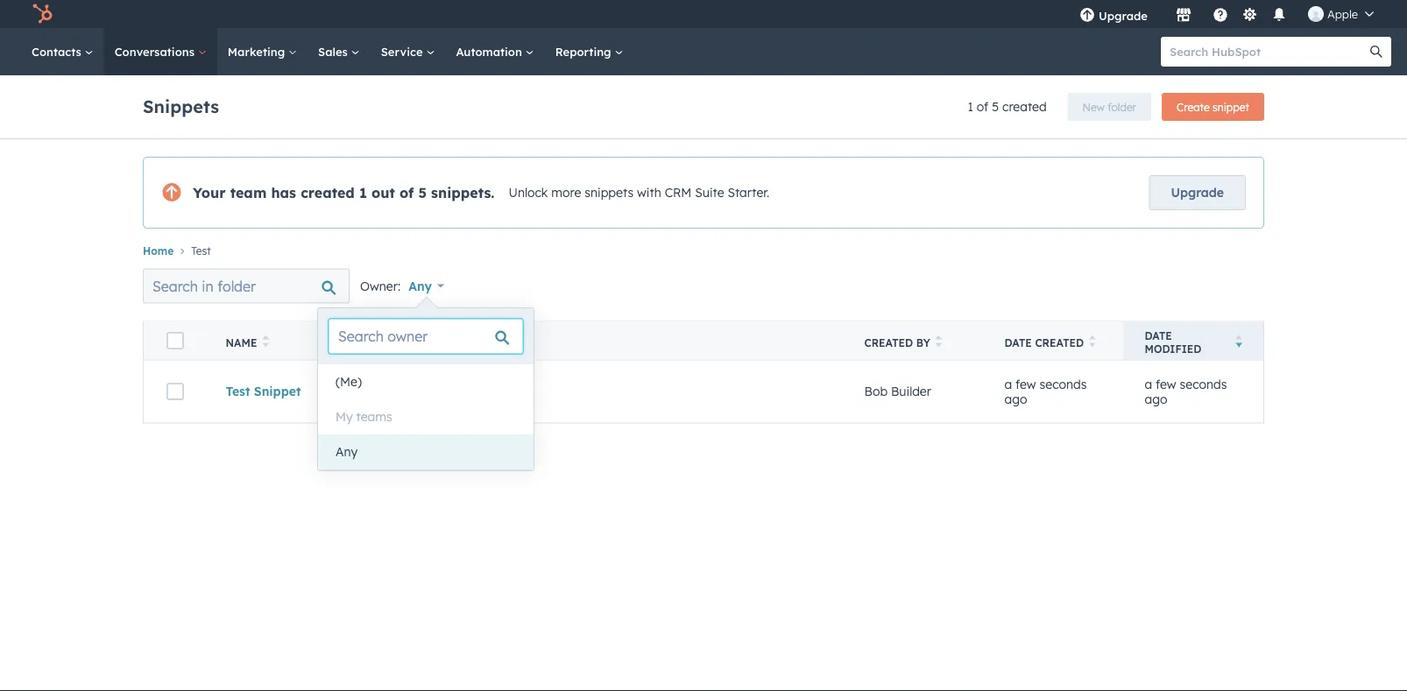 Task type: describe. For each thing, give the bounding box(es) containing it.
created for has
[[301, 184, 355, 202]]

date for date modified
[[1145, 329, 1172, 342]]

sales link
[[308, 28, 370, 75]]

descending sort. press to sort ascending. image
[[1236, 335, 1242, 347]]

date modified button
[[1124, 321, 1264, 360]]

1 horizontal spatial upgrade
[[1171, 185, 1224, 200]]

5 inside snippets banner
[[992, 99, 999, 114]]

any button
[[408, 268, 455, 303]]

2 few from the left
[[1156, 376, 1176, 391]]

marketplaces button
[[1165, 0, 1202, 28]]

date created button
[[983, 321, 1124, 360]]

snippet
[[1213, 100, 1249, 113]]

1 a from the left
[[1004, 376, 1012, 391]]

2 ago from the left
[[1145, 391, 1167, 407]]

notifications image
[[1271, 8, 1287, 24]]

settings image
[[1242, 7, 1258, 23]]

press to sort. element for created by
[[935, 335, 942, 350]]

builder
[[891, 384, 931, 399]]

1 a few seconds ago from the left
[[1004, 376, 1087, 407]]

any button
[[318, 435, 534, 470]]

my teams
[[336, 409, 392, 424]]

your
[[193, 184, 226, 202]]

any inside dropdown button
[[408, 278, 432, 293]]

test for test snippet
[[226, 384, 250, 399]]

(me)
[[336, 374, 362, 389]]

upgrade inside menu
[[1099, 8, 1148, 23]]

1 inside snippets banner
[[968, 99, 973, 114]]

create
[[1177, 100, 1210, 113]]

2 seconds from the left
[[1180, 376, 1227, 391]]

modified
[[1145, 342, 1201, 356]]

suite
[[695, 185, 724, 200]]

upgrade link
[[1149, 175, 1246, 210]]

1 of 5 created
[[968, 99, 1047, 114]]

settings link
[[1239, 5, 1261, 23]]

0 horizontal spatial of
[[400, 184, 414, 202]]

teams
[[356, 409, 392, 424]]

snippets
[[585, 185, 634, 200]]

automation
[[456, 44, 525, 59]]

automation link
[[445, 28, 545, 75]]

Search HubSpot search field
[[1161, 37, 1375, 67]]

1 vertical spatial 1
[[359, 184, 367, 202]]

owner:
[[360, 278, 400, 293]]

press to sort. image for created by
[[935, 335, 942, 347]]

team
[[230, 184, 267, 202]]

reporting
[[555, 44, 615, 59]]

menu containing apple
[[1067, 0, 1386, 28]]

new
[[1082, 100, 1105, 113]]

of inside snippets banner
[[977, 99, 988, 114]]

snippets.
[[431, 184, 495, 202]]

created
[[864, 336, 913, 349]]

snippet
[[254, 384, 301, 399]]

bob builder image
[[1308, 6, 1324, 22]]

with
[[637, 185, 661, 200]]

press to sort. element for date created
[[1089, 335, 1096, 350]]

name
[[226, 336, 257, 349]]

list box containing (me)
[[318, 364, 534, 470]]

apple
[[1327, 7, 1358, 21]]

home
[[143, 244, 174, 257]]

Search owner search field
[[329, 319, 523, 354]]

1 vertical spatial 5
[[418, 184, 427, 202]]

my teams button
[[318, 400, 534, 435]]



Task type: vqa. For each thing, say whether or not it's contained in the screenshot.
more
yes



Task type: locate. For each thing, give the bounding box(es) containing it.
1 horizontal spatial a
[[1145, 376, 1152, 391]]

date
[[1145, 329, 1172, 342], [1004, 336, 1032, 349]]

0 vertical spatial upgrade
[[1099, 8, 1148, 23]]

1 vertical spatial any
[[336, 444, 358, 460]]

a down modified
[[1145, 376, 1152, 391]]

apple button
[[1297, 0, 1384, 28]]

new folder button
[[1068, 93, 1151, 121]]

menu
[[1067, 0, 1386, 28]]

any inside button
[[336, 444, 358, 460]]

0 vertical spatial 5
[[992, 99, 999, 114]]

new folder
[[1082, 100, 1136, 113]]

0 horizontal spatial press to sort. element
[[262, 335, 269, 350]]

0 vertical spatial any
[[408, 278, 432, 293]]

1 horizontal spatial 5
[[992, 99, 999, 114]]

1 press to sort. image from the left
[[935, 335, 942, 347]]

0 horizontal spatial seconds
[[1040, 376, 1087, 391]]

name button
[[205, 321, 843, 360]]

search image
[[1370, 46, 1382, 58]]

0 horizontal spatial 5
[[418, 184, 427, 202]]

hubspot link
[[21, 4, 66, 25]]

date created
[[1004, 336, 1084, 349]]

1 few from the left
[[1015, 376, 1036, 391]]

contacts
[[32, 44, 85, 59]]

marketing
[[228, 44, 288, 59]]

date modified
[[1145, 329, 1201, 356]]

test inside navigation
[[191, 244, 211, 257]]

1 horizontal spatial 1
[[968, 99, 973, 114]]

upgrade image
[[1079, 8, 1095, 24]]

few down modified
[[1156, 376, 1176, 391]]

2 horizontal spatial press to sort. element
[[1089, 335, 1096, 350]]

press to sort. image inside date created 'button'
[[1089, 335, 1096, 347]]

a
[[1004, 376, 1012, 391], [1145, 376, 1152, 391]]

any down my at left bottom
[[336, 444, 358, 460]]

seconds
[[1040, 376, 1087, 391], [1180, 376, 1227, 391]]

1 seconds from the left
[[1040, 376, 1087, 391]]

1
[[968, 99, 973, 114], [359, 184, 367, 202]]

1 vertical spatial upgrade
[[1171, 185, 1224, 200]]

few
[[1015, 376, 1036, 391], [1156, 376, 1176, 391]]

test for test
[[191, 244, 211, 257]]

press to sort. image
[[935, 335, 942, 347], [1089, 335, 1096, 347]]

0 horizontal spatial any
[[336, 444, 358, 460]]

bob builder
[[864, 384, 931, 399]]

2 a few seconds ago from the left
[[1145, 376, 1227, 407]]

1 horizontal spatial ago
[[1145, 391, 1167, 407]]

help button
[[1205, 0, 1235, 28]]

navigation
[[143, 239, 1264, 261]]

1 horizontal spatial press to sort. element
[[935, 335, 942, 350]]

navigation containing home
[[143, 239, 1264, 261]]

list box
[[318, 364, 534, 470]]

press to sort. element inside date created 'button'
[[1089, 335, 1096, 350]]

date inside 'button'
[[1004, 336, 1032, 349]]

test left the snippet
[[226, 384, 250, 399]]

Search search field
[[143, 268, 350, 303]]

any right owner:
[[408, 278, 432, 293]]

1 horizontal spatial few
[[1156, 376, 1176, 391]]

1 horizontal spatial seconds
[[1180, 376, 1227, 391]]

press to sort. element right name
[[262, 335, 269, 350]]

reporting link
[[545, 28, 634, 75]]

0 vertical spatial test
[[191, 244, 211, 257]]

press to sort. element right "by"
[[935, 335, 942, 350]]

1 vertical spatial of
[[400, 184, 414, 202]]

service
[[381, 44, 426, 59]]

ago
[[1004, 391, 1027, 407], [1145, 391, 1167, 407]]

1 horizontal spatial any
[[408, 278, 432, 293]]

unlock more snippets with crm suite starter.
[[509, 185, 769, 200]]

0 horizontal spatial a few seconds ago
[[1004, 376, 1087, 407]]

test
[[191, 244, 211, 257], [226, 384, 250, 399]]

1 press to sort. element from the left
[[262, 335, 269, 350]]

date for date created
[[1004, 336, 1032, 349]]

create snippet button
[[1162, 93, 1264, 121]]

descending sort. press to sort ascending. element
[[1236, 335, 1242, 350]]

press to sort. image inside created by button
[[935, 335, 942, 347]]

help image
[[1213, 8, 1228, 24]]

2 a from the left
[[1145, 376, 1152, 391]]

2 vertical spatial created
[[1035, 336, 1084, 349]]

0 horizontal spatial test
[[191, 244, 211, 257]]

home button
[[143, 244, 174, 257]]

created
[[1002, 99, 1047, 114], [301, 184, 355, 202], [1035, 336, 1084, 349]]

search button
[[1361, 37, 1391, 67]]

1 horizontal spatial press to sort. image
[[1089, 335, 1096, 347]]

5
[[992, 99, 999, 114], [418, 184, 427, 202]]

notifications button
[[1264, 0, 1294, 28]]

1 vertical spatial created
[[301, 184, 355, 202]]

out
[[372, 184, 395, 202]]

1 horizontal spatial of
[[977, 99, 988, 114]]

created by
[[864, 336, 930, 349]]

test right "home" button
[[191, 244, 211, 257]]

date inside date modified
[[1145, 329, 1172, 342]]

marketing link
[[217, 28, 308, 75]]

0 vertical spatial 1
[[968, 99, 973, 114]]

snippets
[[143, 95, 219, 117]]

any
[[408, 278, 432, 293], [336, 444, 358, 460]]

ago down modified
[[1145, 391, 1167, 407]]

my
[[336, 409, 353, 424]]

seconds down date modified button
[[1180, 376, 1227, 391]]

upgrade down create
[[1171, 185, 1224, 200]]

created by button
[[843, 321, 983, 360]]

2 press to sort. image from the left
[[1089, 335, 1096, 347]]

press to sort. image
[[262, 335, 269, 347]]

created inside snippets banner
[[1002, 99, 1047, 114]]

conversations
[[115, 44, 198, 59]]

snippets banner
[[143, 88, 1264, 121]]

1 vertical spatial test
[[226, 384, 250, 399]]

0 horizontal spatial press to sort. image
[[935, 335, 942, 347]]

upgrade right upgrade image at the top right
[[1099, 8, 1148, 23]]

press to sort. image right date created
[[1089, 335, 1096, 347]]

1 ago from the left
[[1004, 391, 1027, 407]]

press to sort. image for date created
[[1089, 335, 1096, 347]]

press to sort. element
[[262, 335, 269, 350], [935, 335, 942, 350], [1089, 335, 1096, 350]]

2 press to sort. element from the left
[[935, 335, 942, 350]]

created inside 'button'
[[1035, 336, 1084, 349]]

0 horizontal spatial upgrade
[[1099, 8, 1148, 23]]

a few seconds ago down date created
[[1004, 376, 1087, 407]]

crm
[[665, 185, 692, 200]]

more
[[551, 185, 581, 200]]

service link
[[370, 28, 445, 75]]

0 horizontal spatial 1
[[359, 184, 367, 202]]

0 horizontal spatial a
[[1004, 376, 1012, 391]]

create snippet
[[1177, 100, 1249, 113]]

hubspot image
[[32, 4, 53, 25]]

by
[[916, 336, 930, 349]]

test snippet link
[[226, 384, 301, 399]]

few down date created
[[1015, 376, 1036, 391]]

folder
[[1108, 100, 1136, 113]]

press to sort. image right "by"
[[935, 335, 942, 347]]

(me) button
[[318, 364, 534, 400]]

a few seconds ago
[[1004, 376, 1087, 407], [1145, 376, 1227, 407]]

0 horizontal spatial few
[[1015, 376, 1036, 391]]

ago down date created
[[1004, 391, 1027, 407]]

unlock
[[509, 185, 548, 200]]

bob
[[864, 384, 888, 399]]

contacts link
[[21, 28, 104, 75]]

seconds down date created 'button'
[[1040, 376, 1087, 391]]

test snippet
[[226, 384, 301, 399]]

a few seconds ago down modified
[[1145, 376, 1227, 407]]

0 vertical spatial of
[[977, 99, 988, 114]]

1 horizontal spatial date
[[1145, 329, 1172, 342]]

press to sort. element inside name button
[[262, 335, 269, 350]]

marketplaces image
[[1176, 8, 1191, 24]]

0 horizontal spatial date
[[1004, 336, 1032, 349]]

1 horizontal spatial a few seconds ago
[[1145, 376, 1227, 407]]

1 horizontal spatial test
[[226, 384, 250, 399]]

has
[[271, 184, 296, 202]]

conversations link
[[104, 28, 217, 75]]

a down date created
[[1004, 376, 1012, 391]]

0 vertical spatial created
[[1002, 99, 1047, 114]]

press to sort. element for name
[[262, 335, 269, 350]]

press to sort. element right date created
[[1089, 335, 1096, 350]]

0 horizontal spatial ago
[[1004, 391, 1027, 407]]

upgrade
[[1099, 8, 1148, 23], [1171, 185, 1224, 200]]

3 press to sort. element from the left
[[1089, 335, 1096, 350]]

sales
[[318, 44, 351, 59]]

of
[[977, 99, 988, 114], [400, 184, 414, 202]]

your team has created 1 out of 5 snippets.
[[193, 184, 495, 202]]

press to sort. element inside created by button
[[935, 335, 942, 350]]

created for 5
[[1002, 99, 1047, 114]]

starter.
[[728, 185, 769, 200]]



